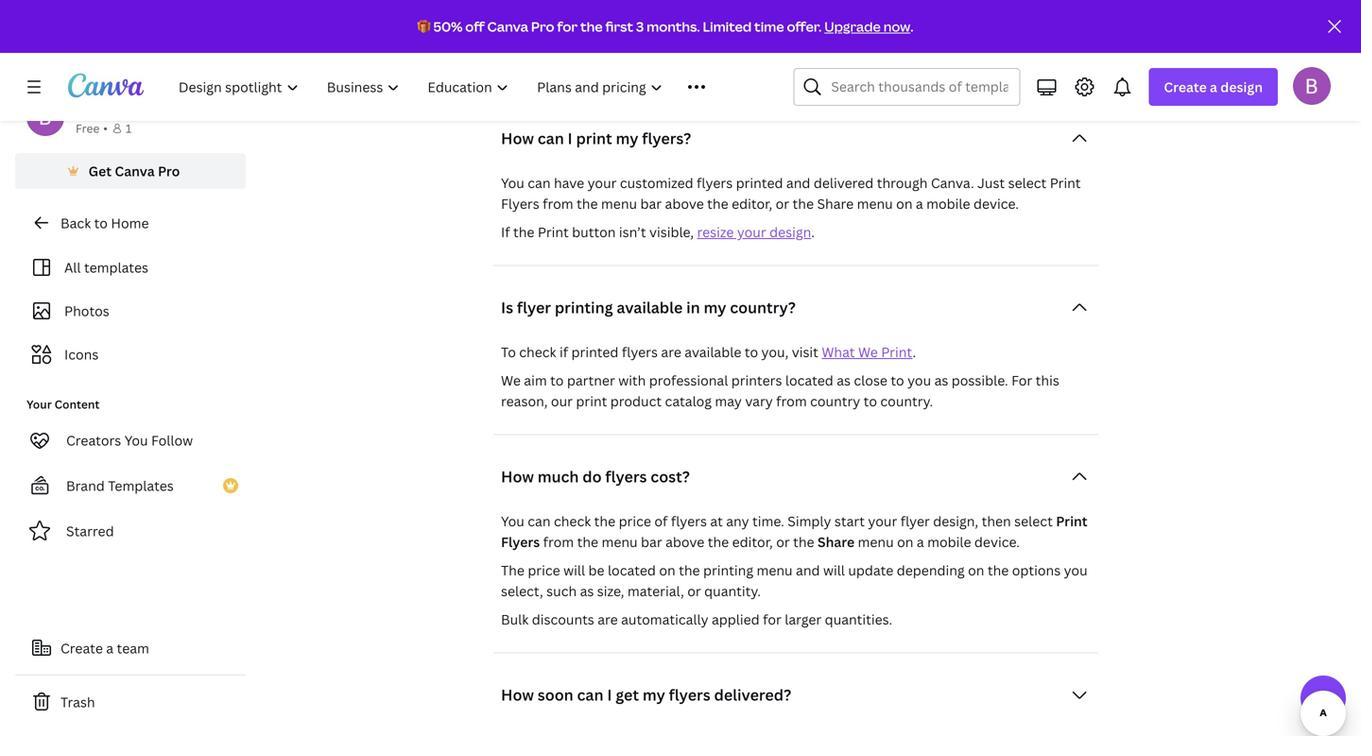 Task type: vqa. For each thing, say whether or not it's contained in the screenshot.
the topmost above
yes



Task type: describe. For each thing, give the bounding box(es) containing it.
0 horizontal spatial my
[[616, 128, 639, 148]]

product
[[611, 392, 662, 410]]

2 horizontal spatial your
[[868, 513, 898, 530]]

how soon can i get my flyers delivered?
[[501, 685, 792, 705]]

how for how can i print my flyers?
[[501, 128, 534, 148]]

photos link
[[26, 293, 235, 329]]

on right depending
[[968, 562, 985, 580]]

1 horizontal spatial as
[[837, 372, 851, 390]]

0 vertical spatial i
[[568, 128, 573, 148]]

select,
[[501, 582, 543, 600]]

how for how soon can i get my flyers delivered?
[[501, 685, 534, 705]]

get
[[616, 685, 639, 705]]

creators you follow
[[66, 432, 193, 450]]

update
[[849, 562, 894, 580]]

flyers inside print flyers
[[501, 533, 540, 551]]

automatically
[[621, 611, 709, 629]]

create a design button
[[1149, 68, 1278, 106]]

create a team button
[[15, 630, 246, 668]]

asked
[[761, 48, 849, 89]]

the down the at
[[708, 533, 729, 551]]

print up the close
[[882, 343, 913, 361]]

creators
[[66, 432, 121, 450]]

may
[[715, 392, 742, 410]]

options
[[1012, 562, 1061, 580]]

material,
[[628, 582, 684, 600]]

catalog
[[665, 392, 712, 410]]

trash
[[61, 694, 95, 712]]

on up material,
[[659, 562, 676, 580]]

get canva pro
[[89, 162, 180, 180]]

canva inside button
[[115, 162, 155, 180]]

do
[[583, 467, 602, 487]]

you can check the price of flyers at any time. simply start your flyer design, then select
[[501, 513, 1056, 530]]

much
[[538, 467, 579, 487]]

team
[[117, 640, 149, 658]]

how can i print my flyers? button
[[494, 120, 1099, 157]]

2 vertical spatial .
[[913, 343, 916, 361]]

🎁 50% off canva pro for the first 3 months. limited time offer. upgrade now .
[[418, 17, 914, 35]]

print inside dropdown button
[[576, 128, 612, 148]]

back to home
[[61, 214, 149, 232]]

free
[[76, 121, 100, 136]]

of
[[655, 513, 668, 530]]

create for create a design
[[1164, 78, 1207, 96]]

create for create a team
[[61, 640, 103, 658]]

quantities.
[[825, 611, 893, 629]]

create a design
[[1164, 78, 1263, 96]]

a inside you can have your customized flyers printed and delivered through canva. just select print flyers from the menu bar above the editor, or the share menu on a mobile device.
[[916, 195, 924, 213]]

all
[[64, 259, 81, 277]]

our
[[551, 392, 573, 410]]

brand templates link
[[15, 467, 246, 505]]

device. inside you can have your customized flyers printed and delivered through canva. just select print flyers from the menu bar above the editor, or the share menu on a mobile device.
[[974, 195, 1019, 213]]

we inside we aim to partner with professional printers located as close to you as possible. for this reason, our print product catalog may vary from country to country.
[[501, 372, 521, 390]]

located inside we aim to partner with professional printers located as close to you as possible. for this reason, our print product catalog may vary from country to country.
[[786, 372, 834, 390]]

🎁
[[418, 17, 431, 35]]

through
[[877, 174, 928, 192]]

1 horizontal spatial canva
[[487, 17, 529, 35]]

offer.
[[787, 17, 822, 35]]

creators you follow link
[[15, 422, 246, 460]]

the right if
[[513, 223, 535, 241]]

my for get
[[643, 685, 665, 705]]

1 vertical spatial above
[[666, 533, 705, 551]]

how can i print my flyers?
[[501, 128, 692, 148]]

1 vertical spatial device.
[[975, 533, 1020, 551]]

0 vertical spatial are
[[661, 343, 682, 361]]

such
[[547, 582, 577, 600]]

0 vertical spatial we
[[859, 343, 878, 361]]

0 vertical spatial .
[[911, 17, 914, 35]]

located inside the price will be located on the printing menu and will update depending on the options you select, such as size, material, or quantity.
[[608, 562, 656, 580]]

how for how much do flyers cost?
[[501, 467, 534, 487]]

3
[[636, 17, 644, 35]]

time
[[755, 17, 784, 35]]

isn't
[[619, 223, 646, 241]]

printing inside the price will be located on the printing menu and will update depending on the options you select, such as size, material, or quantity.
[[703, 562, 754, 580]]

depending
[[897, 562, 965, 580]]

to down the close
[[864, 392, 877, 410]]

questions
[[855, 48, 1003, 89]]

if
[[560, 343, 568, 361]]

you,
[[762, 343, 789, 361]]

the up resize
[[707, 195, 729, 213]]

1 vertical spatial mobile
[[928, 533, 972, 551]]

in
[[687, 297, 700, 318]]

all templates link
[[26, 250, 235, 286]]

you for how can i print my flyers?
[[501, 174, 525, 192]]

for for larger
[[763, 611, 782, 629]]

select inside you can have your customized flyers printed and delivered through canva. just select print flyers from the menu bar above the editor, or the share menu on a mobile device.
[[1009, 174, 1047, 192]]

•
[[103, 121, 108, 136]]

the left 'options'
[[988, 562, 1009, 580]]

visit
[[792, 343, 819, 361]]

this
[[1036, 372, 1060, 390]]

1 vertical spatial or
[[776, 533, 790, 551]]

can for i
[[538, 128, 564, 148]]

resize
[[697, 223, 734, 241]]

bob builder image
[[1294, 67, 1331, 105]]

the up material,
[[679, 562, 700, 580]]

back to home link
[[15, 204, 246, 242]]

the up be
[[577, 533, 599, 551]]

templates
[[84, 259, 148, 277]]

customized
[[620, 174, 694, 192]]

flyers up with
[[622, 343, 658, 361]]

with
[[619, 372, 646, 390]]

can for check
[[528, 513, 551, 530]]

then
[[982, 513, 1012, 530]]

a inside button
[[106, 640, 114, 658]]

size,
[[597, 582, 625, 600]]

to left you,
[[745, 343, 758, 361]]

delivered?
[[714, 685, 792, 705]]

1 horizontal spatial available
[[685, 343, 742, 361]]

menu down through
[[857, 195, 893, 213]]

reason,
[[501, 392, 548, 410]]

we aim to partner with professional printers located as close to you as possible. for this reason, our print product catalog may vary from country to country.
[[501, 372, 1060, 410]]

country?
[[730, 297, 796, 318]]

at
[[710, 513, 723, 530]]

printed inside you can have your customized flyers printed and delivered through canva. just select print flyers from the menu bar above the editor, or the share menu on a mobile device.
[[736, 174, 783, 192]]

and inside you can have your customized flyers printed and delivered through canva. just select print flyers from the menu bar above the editor, or the share menu on a mobile device.
[[787, 174, 811, 192]]

limited
[[703, 17, 752, 35]]

flyers left the at
[[671, 513, 707, 530]]

1
[[126, 121, 132, 136]]

1 vertical spatial you
[[125, 432, 148, 450]]

aim
[[524, 372, 547, 390]]

from inside you can have your customized flyers printed and delivered through canva. just select print flyers from the menu bar above the editor, or the share menu on a mobile device.
[[543, 195, 574, 213]]

flyers?
[[642, 128, 692, 148]]

soon
[[538, 685, 574, 705]]

can for have
[[528, 174, 551, 192]]

1 horizontal spatial price
[[619, 513, 651, 530]]

print inside we aim to partner with professional printers located as close to you as possible. for this reason, our print product catalog may vary from country to country.
[[576, 392, 607, 410]]

can right soon on the bottom
[[577, 685, 604, 705]]

0 vertical spatial check
[[519, 343, 557, 361]]

photos
[[64, 302, 109, 320]]

my for in
[[704, 297, 727, 318]]

starred link
[[15, 513, 246, 550]]

from inside we aim to partner with professional printers located as close to you as possible. for this reason, our print product catalog may vary from country to country.
[[776, 392, 807, 410]]

bulk
[[501, 611, 529, 629]]

discounts
[[532, 611, 595, 629]]

if
[[501, 223, 510, 241]]

Search search field
[[832, 69, 1008, 105]]

on inside you can have your customized flyers printed and delivered through canva. just select print flyers from the menu bar above the editor, or the share menu on a mobile device.
[[897, 195, 913, 213]]

for
[[1012, 372, 1033, 390]]

for for the
[[557, 17, 578, 35]]

vary
[[745, 392, 773, 410]]

2 share from the top
[[818, 533, 855, 551]]

or for printing
[[688, 582, 701, 600]]

upgrade now button
[[825, 17, 911, 35]]

is
[[501, 297, 514, 318]]

flyer inside "dropdown button"
[[517, 297, 551, 318]]



Task type: locate. For each thing, give the bounding box(es) containing it.
1 horizontal spatial my
[[643, 685, 665, 705]]

my left flyers?
[[616, 128, 639, 148]]

above inside you can have your customized flyers printed and delivered through canva. just select print flyers from the menu bar above the editor, or the share menu on a mobile device.
[[665, 195, 704, 213]]

1 horizontal spatial you
[[1064, 562, 1088, 580]]

flyers up the
[[501, 533, 540, 551]]

canva
[[487, 17, 529, 35], [115, 162, 155, 180]]

2 vertical spatial how
[[501, 685, 534, 705]]

1 vertical spatial i
[[607, 685, 612, 705]]

you up if
[[501, 174, 525, 192]]

on down through
[[897, 195, 913, 213]]

1 horizontal spatial we
[[859, 343, 878, 361]]

will
[[564, 562, 585, 580], [824, 562, 845, 580]]

can left have
[[528, 174, 551, 192]]

menu up be
[[602, 533, 638, 551]]

2 vertical spatial your
[[868, 513, 898, 530]]

from right vary on the right bottom of page
[[776, 392, 807, 410]]

1 vertical spatial print
[[576, 392, 607, 410]]

0 horizontal spatial price
[[528, 562, 560, 580]]

editor, inside you can have your customized flyers printed and delivered through canva. just select print flyers from the menu bar above the editor, or the share menu on a mobile device.
[[732, 195, 773, 213]]

printers
[[732, 372, 782, 390]]

and inside the price will be located on the printing menu and will update depending on the options you select, such as size, material, or quantity.
[[796, 562, 820, 580]]

price
[[619, 513, 651, 530], [528, 562, 560, 580]]

above
[[665, 195, 704, 213], [666, 533, 705, 551]]

share down delivered
[[817, 195, 854, 213]]

or inside you can have your customized flyers printed and delivered through canva. just select print flyers from the menu bar above the editor, or the share menu on a mobile device.
[[776, 195, 790, 213]]

print inside print flyers
[[1056, 513, 1088, 530]]

printing up if
[[555, 297, 613, 318]]

you right 'options'
[[1064, 562, 1088, 580]]

0 vertical spatial price
[[619, 513, 651, 530]]

50%
[[434, 17, 463, 35]]

printing up quantity.
[[703, 562, 754, 580]]

0 vertical spatial share
[[817, 195, 854, 213]]

possible.
[[952, 372, 1009, 390]]

months.
[[647, 17, 700, 35]]

will left the update
[[824, 562, 845, 580]]

print left button
[[538, 223, 569, 241]]

1 vertical spatial for
[[763, 611, 782, 629]]

menu up "isn't"
[[601, 195, 637, 213]]

1 share from the top
[[817, 195, 854, 213]]

available inside "dropdown button"
[[617, 297, 683, 318]]

1 vertical spatial canva
[[115, 162, 155, 180]]

0 horizontal spatial design
[[770, 223, 812, 241]]

and down how can i print my flyers? dropdown button
[[787, 174, 811, 192]]

or for and
[[776, 195, 790, 213]]

0 horizontal spatial printing
[[555, 297, 613, 318]]

editor, down the any
[[732, 533, 773, 551]]

price up such
[[528, 562, 560, 580]]

will left be
[[564, 562, 585, 580]]

1 horizontal spatial will
[[824, 562, 845, 580]]

flyer right is
[[517, 297, 551, 318]]

1 vertical spatial how
[[501, 467, 534, 487]]

is flyer printing available in my country?
[[501, 297, 796, 318]]

bulk discounts are automatically applied for larger quantities.
[[501, 611, 893, 629]]

0 vertical spatial or
[[776, 195, 790, 213]]

brand templates
[[66, 477, 174, 495]]

icons link
[[26, 337, 235, 373]]

print inside you can have your customized flyers printed and delivered through canva. just select print flyers from the menu bar above the editor, or the share menu on a mobile device.
[[1050, 174, 1081, 192]]

0 vertical spatial your
[[588, 174, 617, 192]]

1 vertical spatial flyer
[[901, 513, 930, 530]]

design left bob builder icon on the right of the page
[[1221, 78, 1263, 96]]

you up country.
[[908, 372, 932, 390]]

resize your design link
[[697, 223, 812, 241]]

0 vertical spatial select
[[1009, 174, 1047, 192]]

0 horizontal spatial available
[[617, 297, 683, 318]]

we up the close
[[859, 343, 878, 361]]

your
[[26, 397, 52, 412]]

the
[[581, 17, 603, 35], [577, 195, 598, 213], [707, 195, 729, 213], [793, 195, 814, 213], [513, 223, 535, 241], [594, 513, 616, 530], [577, 533, 599, 551], [708, 533, 729, 551], [793, 533, 815, 551], [679, 562, 700, 580], [988, 562, 1009, 580]]

bar inside you can have your customized flyers printed and delivered through canva. just select print flyers from the menu bar above the editor, or the share menu on a mobile device.
[[641, 195, 662, 213]]

my right the get
[[643, 685, 665, 705]]

share down start
[[818, 533, 855, 551]]

country.
[[881, 392, 933, 410]]

your right have
[[588, 174, 617, 192]]

.
[[911, 17, 914, 35], [812, 223, 815, 241], [913, 343, 916, 361]]

0 vertical spatial and
[[787, 174, 811, 192]]

printed up resize your design "link"
[[736, 174, 783, 192]]

0 vertical spatial printed
[[736, 174, 783, 192]]

just
[[978, 174, 1005, 192]]

icons
[[64, 346, 99, 364]]

or inside the price will be located on the printing menu and will update depending on the options you select, such as size, material, or quantity.
[[688, 582, 701, 600]]

1 flyers from the top
[[501, 195, 540, 213]]

create inside button
[[61, 640, 103, 658]]

0 horizontal spatial canva
[[115, 162, 155, 180]]

flyers inside you can have your customized flyers printed and delivered through canva. just select print flyers from the menu bar above the editor, or the share menu on a mobile device.
[[501, 195, 540, 213]]

menu up the update
[[858, 533, 894, 551]]

2 horizontal spatial as
[[935, 372, 949, 390]]

3 how from the top
[[501, 685, 534, 705]]

flyer left design,
[[901, 513, 930, 530]]

flyers up resize
[[697, 174, 733, 192]]

2 how from the top
[[501, 467, 534, 487]]

create inside dropdown button
[[1164, 78, 1207, 96]]

0 horizontal spatial will
[[564, 562, 585, 580]]

the down how much do flyers cost? at the bottom
[[594, 513, 616, 530]]

home
[[111, 214, 149, 232]]

to
[[501, 343, 516, 361]]

pro inside button
[[158, 162, 180, 180]]

as left the possible.
[[935, 372, 949, 390]]

0 horizontal spatial i
[[568, 128, 573, 148]]

menu inside the price will be located on the printing menu and will update depending on the options you select, such as size, material, or quantity.
[[757, 562, 793, 580]]

flyer
[[517, 297, 551, 318], [901, 513, 930, 530]]

for left first
[[557, 17, 578, 35]]

print down "partner"
[[576, 392, 607, 410]]

0 vertical spatial above
[[665, 195, 704, 213]]

1 horizontal spatial located
[[786, 372, 834, 390]]

design inside dropdown button
[[1221, 78, 1263, 96]]

1 vertical spatial check
[[554, 513, 591, 530]]

flyers up if
[[501, 195, 540, 213]]

to right back
[[94, 214, 108, 232]]

available up professional
[[685, 343, 742, 361]]

as down be
[[580, 582, 594, 600]]

share inside you can have your customized flyers printed and delivered through canva. just select print flyers from the menu bar above the editor, or the share menu on a mobile device.
[[817, 195, 854, 213]]

first
[[606, 17, 634, 35]]

flyers right the get
[[669, 685, 711, 705]]

how much do flyers cost? button
[[494, 458, 1099, 496]]

0 vertical spatial pro
[[531, 17, 555, 35]]

printing
[[555, 297, 613, 318], [703, 562, 754, 580]]

printed
[[736, 174, 783, 192], [572, 343, 619, 361]]

the down delivered
[[793, 195, 814, 213]]

templates
[[108, 477, 174, 495]]

0 vertical spatial design
[[1221, 78, 1263, 96]]

country
[[810, 392, 861, 410]]

0 horizontal spatial printed
[[572, 343, 619, 361]]

applied
[[712, 611, 760, 629]]

you inside you can have your customized flyers printed and delivered through canva. just select print flyers from the menu bar above the editor, or the share menu on a mobile device.
[[501, 174, 525, 192]]

1 vertical spatial you
[[1064, 562, 1088, 580]]

your right resize
[[737, 223, 767, 241]]

can down much
[[528, 513, 551, 530]]

you inside we aim to partner with professional printers located as close to you as possible. for this reason, our print product catalog may vary from country to country.
[[908, 372, 932, 390]]

1 horizontal spatial printed
[[736, 174, 783, 192]]

print up 'options'
[[1056, 513, 1088, 530]]

off
[[465, 17, 485, 35]]

design
[[1221, 78, 1263, 96], [770, 223, 812, 241]]

the price will be located on the printing menu and will update depending on the options you select, such as size, material, or quantity.
[[501, 562, 1088, 600]]

printed up "partner"
[[572, 343, 619, 361]]

a inside dropdown button
[[1210, 78, 1218, 96]]

1 vertical spatial price
[[528, 562, 560, 580]]

1 vertical spatial select
[[1015, 513, 1053, 530]]

2 will from the left
[[824, 562, 845, 580]]

i left the get
[[607, 685, 612, 705]]

create
[[1164, 78, 1207, 96], [61, 640, 103, 658]]

1 vertical spatial create
[[61, 640, 103, 658]]

are up professional
[[661, 343, 682, 361]]

are
[[661, 343, 682, 361], [598, 611, 618, 629]]

can up have
[[538, 128, 564, 148]]

for left larger
[[763, 611, 782, 629]]

1 horizontal spatial pro
[[531, 17, 555, 35]]

1 vertical spatial my
[[704, 297, 727, 318]]

a
[[1210, 78, 1218, 96], [916, 195, 924, 213], [917, 533, 924, 551], [106, 640, 114, 658]]

available left in
[[617, 297, 683, 318]]

have
[[554, 174, 585, 192]]

if the print button isn't visible, resize your design .
[[501, 223, 815, 241]]

flyers
[[501, 195, 540, 213], [501, 533, 540, 551]]

0 vertical spatial create
[[1164, 78, 1207, 96]]

0 vertical spatial printing
[[555, 297, 613, 318]]

we left aim
[[501, 372, 521, 390]]

and
[[787, 174, 811, 192], [796, 562, 820, 580]]

0 vertical spatial located
[[786, 372, 834, 390]]

1 vertical spatial pro
[[158, 162, 180, 180]]

how much do flyers cost?
[[501, 467, 690, 487]]

and down from the menu bar above the editor, or the share menu on a mobile device.
[[796, 562, 820, 580]]

what we print link
[[822, 343, 913, 361]]

1 vertical spatial printing
[[703, 562, 754, 580]]

your right start
[[868, 513, 898, 530]]

design down you can have your customized flyers printed and delivered through canva. just select print flyers from the menu bar above the editor, or the share menu on a mobile device.
[[770, 223, 812, 241]]

the down simply
[[793, 533, 815, 551]]

the left first
[[581, 17, 603, 35]]

1 vertical spatial from
[[776, 392, 807, 410]]

device. down just
[[974, 195, 1019, 213]]

flyers inside how much do flyers cost? dropdown button
[[606, 467, 647, 487]]

1 vertical spatial design
[[770, 223, 812, 241]]

0 vertical spatial how
[[501, 128, 534, 148]]

0 vertical spatial device.
[[974, 195, 1019, 213]]

mobile inside you can have your customized flyers printed and delivered through canva. just select print flyers from the menu bar above the editor, or the share menu on a mobile device.
[[927, 195, 971, 213]]

you can have your customized flyers printed and delivered through canva. just select print flyers from the menu bar above the editor, or the share menu on a mobile device.
[[501, 174, 1081, 213]]

flyers right do
[[606, 467, 647, 487]]

0 horizontal spatial create
[[61, 640, 103, 658]]

menu down from the menu bar above the editor, or the share menu on a mobile device.
[[757, 562, 793, 580]]

pro up back to home link
[[158, 162, 180, 180]]

how soon can i get my flyers delivered? button
[[494, 677, 1099, 714]]

flyers inside how soon can i get my flyers delivered? dropdown button
[[669, 685, 711, 705]]

your inside you can have your customized flyers printed and delivered through canva. just select print flyers from the menu bar above the editor, or the share menu on a mobile device.
[[588, 174, 617, 192]]

are down the size,
[[598, 611, 618, 629]]

start
[[835, 513, 865, 530]]

how
[[501, 128, 534, 148], [501, 467, 534, 487], [501, 685, 534, 705]]

2 vertical spatial from
[[543, 533, 574, 551]]

to up country.
[[891, 372, 905, 390]]

1 print from the top
[[576, 128, 612, 148]]

0 horizontal spatial you
[[908, 372, 932, 390]]

0 vertical spatial available
[[617, 297, 683, 318]]

you for how much do flyers cost?
[[501, 513, 525, 530]]

button
[[572, 223, 616, 241]]

i up have
[[568, 128, 573, 148]]

. up the questions
[[911, 17, 914, 35]]

trash link
[[15, 684, 246, 721]]

my right in
[[704, 297, 727, 318]]

back
[[61, 214, 91, 232]]

1 horizontal spatial i
[[607, 685, 612, 705]]

1 horizontal spatial for
[[763, 611, 782, 629]]

print
[[1050, 174, 1081, 192], [538, 223, 569, 241], [882, 343, 913, 361], [1056, 513, 1088, 530]]

2 flyers from the top
[[501, 533, 540, 551]]

close
[[854, 372, 888, 390]]

0 vertical spatial bar
[[641, 195, 662, 213]]

0 vertical spatial print
[[576, 128, 612, 148]]

2 vertical spatial you
[[501, 513, 525, 530]]

print up have
[[576, 128, 612, 148]]

from down have
[[543, 195, 574, 213]]

1 vertical spatial editor,
[[732, 533, 773, 551]]

1 vertical spatial located
[[608, 562, 656, 580]]

partner
[[567, 372, 615, 390]]

0 horizontal spatial as
[[580, 582, 594, 600]]

1 vertical spatial we
[[501, 372, 521, 390]]

follow
[[151, 432, 193, 450]]

you up the
[[501, 513, 525, 530]]

mobile
[[927, 195, 971, 213], [928, 533, 972, 551]]

2 print from the top
[[576, 392, 607, 410]]

0 vertical spatial flyer
[[517, 297, 551, 318]]

visible,
[[650, 223, 694, 241]]

you inside the price will be located on the printing menu and will update depending on the options you select, such as size, material, or quantity.
[[1064, 562, 1088, 580]]

design,
[[934, 513, 979, 530]]

flyers inside you can have your customized flyers printed and delivered through canva. just select print flyers from the menu bar above the editor, or the share menu on a mobile device.
[[697, 174, 733, 192]]

is flyer printing available in my country? button
[[494, 289, 1099, 327]]

check down much
[[554, 513, 591, 530]]

0 horizontal spatial flyer
[[517, 297, 551, 318]]

1 vertical spatial your
[[737, 223, 767, 241]]

1 vertical spatial are
[[598, 611, 618, 629]]

1 horizontal spatial flyer
[[901, 513, 930, 530]]

1 vertical spatial and
[[796, 562, 820, 580]]

. up country.
[[913, 343, 916, 361]]

2 editor, from the top
[[732, 533, 773, 551]]

2 vertical spatial or
[[688, 582, 701, 600]]

device. down then
[[975, 533, 1020, 551]]

editor,
[[732, 195, 773, 213], [732, 533, 773, 551]]

professional
[[649, 372, 728, 390]]

None search field
[[794, 68, 1021, 106]]

1 horizontal spatial create
[[1164, 78, 1207, 96]]

to check if printed flyers are available to you, visit what we print .
[[501, 343, 916, 361]]

bar down customized on the top of page
[[641, 195, 662, 213]]

0 vertical spatial editor,
[[732, 195, 773, 213]]

1 vertical spatial bar
[[641, 533, 663, 551]]

1 horizontal spatial are
[[661, 343, 682, 361]]

free •
[[76, 121, 108, 136]]

located up the size,
[[608, 562, 656, 580]]

0 horizontal spatial located
[[608, 562, 656, 580]]

to up our
[[550, 372, 564, 390]]

cost?
[[651, 467, 690, 487]]

now
[[884, 17, 911, 35]]

i
[[568, 128, 573, 148], [607, 685, 612, 705]]

0 horizontal spatial pro
[[158, 162, 180, 180]]

as inside the price will be located on the printing menu and will update depending on the options you select, such as size, material, or quantity.
[[580, 582, 594, 600]]

frequently asked questions
[[589, 48, 1003, 89]]

0 horizontal spatial for
[[557, 17, 578, 35]]

1 will from the left
[[564, 562, 585, 580]]

pro right the off on the left top of page
[[531, 17, 555, 35]]

or
[[776, 195, 790, 213], [776, 533, 790, 551], [688, 582, 701, 600]]

can inside you can have your customized flyers printed and delivered through canva. just select print flyers from the menu bar above the editor, or the share menu on a mobile device.
[[528, 174, 551, 192]]

printing inside "dropdown button"
[[555, 297, 613, 318]]

the down have
[[577, 195, 598, 213]]

2 horizontal spatial my
[[704, 297, 727, 318]]

mobile down canva. at the top of the page
[[927, 195, 971, 213]]

brand
[[66, 477, 105, 495]]

. down you can have your customized flyers printed and delivered through canva. just select print flyers from the menu bar above the editor, or the share menu on a mobile device.
[[812, 223, 815, 241]]

on up depending
[[897, 533, 914, 551]]

delivered
[[814, 174, 874, 192]]

from up such
[[543, 533, 574, 551]]

my inside "dropdown button"
[[704, 297, 727, 318]]

starred
[[66, 522, 114, 540]]

create a team
[[61, 640, 149, 658]]

1 horizontal spatial your
[[737, 223, 767, 241]]

my
[[616, 128, 639, 148], [704, 297, 727, 318], [643, 685, 665, 705]]

bar down of
[[641, 533, 663, 551]]

canva right get at the left of the page
[[115, 162, 155, 180]]

above up visible, on the top of page
[[665, 195, 704, 213]]

frequently
[[589, 48, 755, 89]]

1 vertical spatial .
[[812, 223, 815, 241]]

price inside the price will be located on the printing menu and will update depending on the options you select, such as size, material, or quantity.
[[528, 562, 560, 580]]

quantity.
[[705, 582, 761, 600]]

1 how from the top
[[501, 128, 534, 148]]

2 vertical spatial my
[[643, 685, 665, 705]]

0 vertical spatial for
[[557, 17, 578, 35]]

located
[[786, 372, 834, 390], [608, 562, 656, 580]]

mobile down design,
[[928, 533, 972, 551]]

price left of
[[619, 513, 651, 530]]

editor, up resize your design "link"
[[732, 195, 773, 213]]

1 vertical spatial printed
[[572, 343, 619, 361]]

you
[[501, 174, 525, 192], [125, 432, 148, 450], [501, 513, 525, 530]]

top level navigation element
[[166, 68, 748, 106], [166, 68, 748, 106]]

get
[[89, 162, 112, 180]]

1 editor, from the top
[[732, 195, 773, 213]]

select right just
[[1009, 174, 1047, 192]]

0 vertical spatial flyers
[[501, 195, 540, 213]]

print right just
[[1050, 174, 1081, 192]]

0 vertical spatial my
[[616, 128, 639, 148]]

1 vertical spatial available
[[685, 343, 742, 361]]

0 vertical spatial mobile
[[927, 195, 971, 213]]

0 vertical spatial canva
[[487, 17, 529, 35]]

as up country
[[837, 372, 851, 390]]



